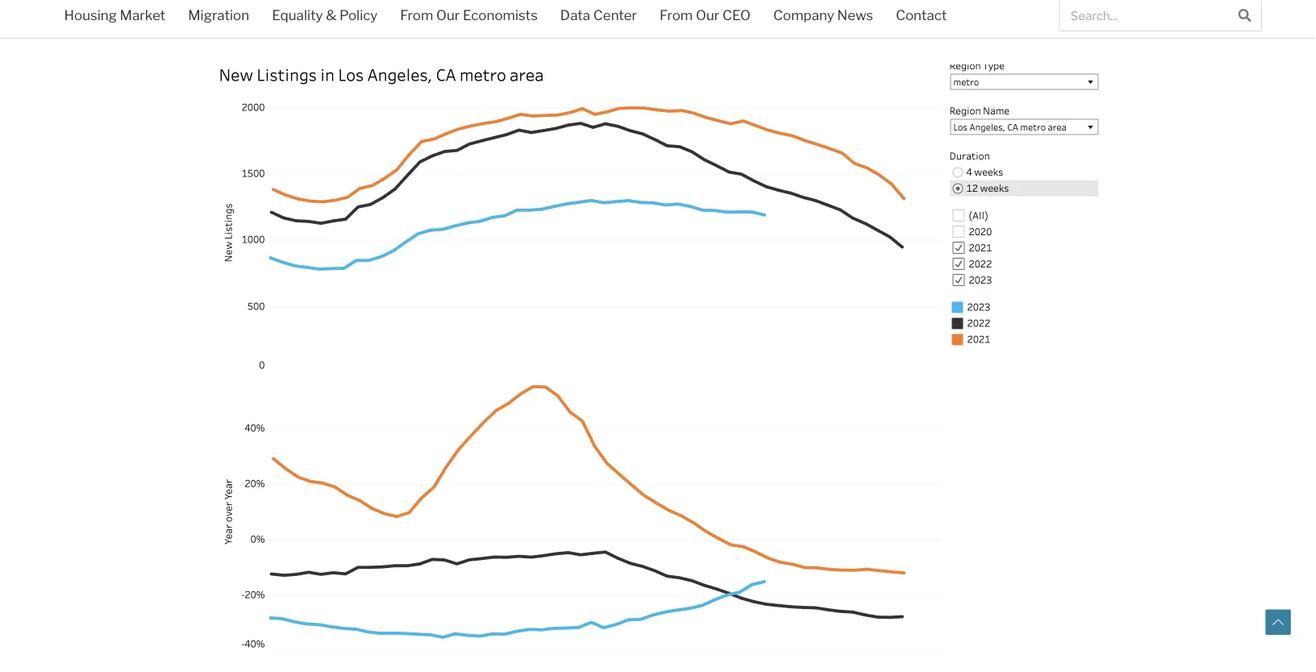 Task type: describe. For each thing, give the bounding box(es) containing it.
from our economists
[[400, 7, 538, 23]]

news
[[838, 7, 874, 23]]

housing
[[64, 7, 117, 23]]

from our economists link
[[389, 0, 549, 34]]

company news link
[[762, 0, 885, 34]]

data center link
[[549, 0, 649, 34]]

from our ceo link
[[649, 0, 762, 34]]

company
[[774, 7, 835, 23]]

from our ceo
[[660, 7, 751, 23]]

Search... search field
[[1061, 0, 1229, 31]]

our for economists
[[437, 7, 460, 23]]

market
[[120, 7, 166, 23]]

housing market link
[[53, 0, 177, 34]]

ceo
[[723, 7, 751, 23]]

contact link
[[885, 0, 959, 34]]



Task type: vqa. For each thing, say whether or not it's contained in the screenshot.
on
no



Task type: locate. For each thing, give the bounding box(es) containing it.
from
[[400, 7, 434, 23], [660, 7, 693, 23]]

1 horizontal spatial from
[[660, 7, 693, 23]]

2 from from the left
[[660, 7, 693, 23]]

economists
[[463, 7, 538, 23]]

1 our from the left
[[437, 7, 460, 23]]

our left ceo
[[696, 7, 720, 23]]

equality & policy link
[[261, 0, 389, 34]]

2 our from the left
[[696, 7, 720, 23]]

equality & policy
[[272, 7, 378, 23]]

policy
[[340, 7, 378, 23]]

data center
[[561, 7, 637, 23]]

0 horizontal spatial from
[[400, 7, 434, 23]]

housing market
[[64, 7, 166, 23]]

migration
[[188, 7, 249, 23]]

1 from from the left
[[400, 7, 434, 23]]

data
[[561, 7, 591, 23]]

our left the economists
[[437, 7, 460, 23]]

from right policy
[[400, 7, 434, 23]]

our
[[437, 7, 460, 23], [696, 7, 720, 23]]

from for from our ceo
[[660, 7, 693, 23]]

contact
[[896, 7, 947, 23]]

search image
[[1239, 9, 1252, 22]]

&
[[326, 7, 337, 23]]

1 horizontal spatial our
[[696, 7, 720, 23]]

from for from our economists
[[400, 7, 434, 23]]

our for ceo
[[696, 7, 720, 23]]

migration link
[[177, 0, 261, 34]]

from left ceo
[[660, 7, 693, 23]]

None search field
[[1060, 0, 1263, 31]]

equality
[[272, 7, 323, 23]]

center
[[594, 7, 637, 23]]

company news
[[774, 7, 874, 23]]

0 horizontal spatial our
[[437, 7, 460, 23]]



